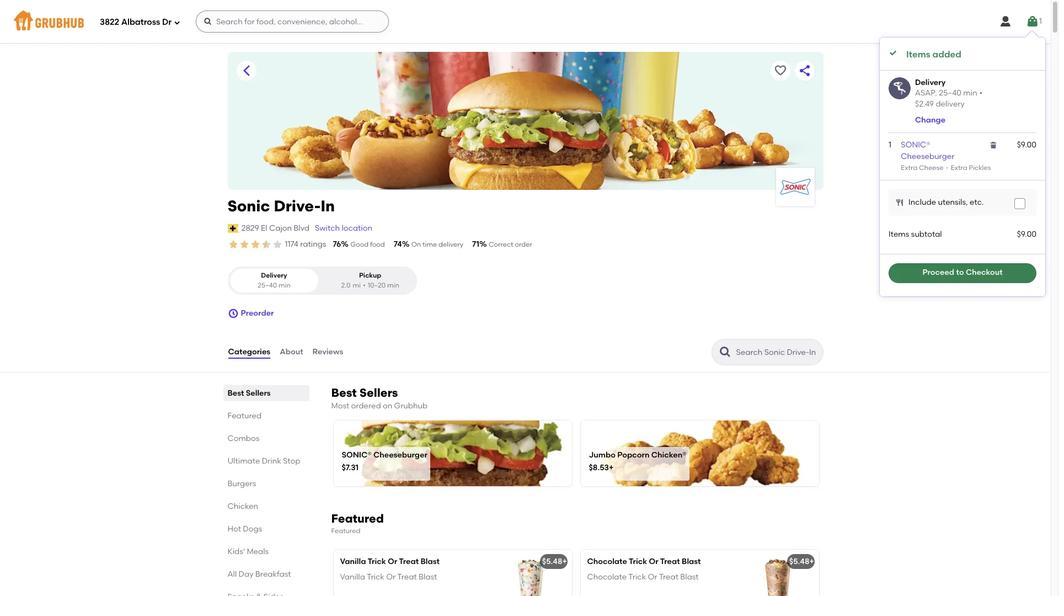 Task type: describe. For each thing, give the bounding box(es) containing it.
sellers for best sellers
[[246, 389, 271, 398]]

cheese
[[920, 164, 944, 172]]

asap,
[[916, 88, 938, 98]]

2 vanilla trick or treat blast from the top
[[340, 572, 437, 582]]

74
[[394, 240, 402, 249]]

meals
[[247, 547, 269, 556]]

delivery for 25–40
[[261, 272, 287, 279]]

combos
[[228, 434, 260, 443]]

day
[[239, 570, 254, 579]]

25–40 inside delivery 25–40 min
[[258, 281, 277, 289]]

2 extra from the left
[[951, 164, 968, 172]]

hot
[[228, 524, 241, 534]]

caret left icon image
[[240, 64, 253, 77]]

76
[[333, 240, 341, 249]]

$7.31
[[342, 463, 359, 473]]

kids' meals
[[228, 547, 269, 556]]

items added
[[907, 49, 962, 60]]

drink
[[262, 456, 281, 466]]

3822 albatross dr
[[100, 17, 172, 27]]

option group containing delivery 25–40 min
[[228, 267, 417, 295]]

pickup 2.0 mi • 10–20 min
[[341, 272, 399, 289]]

1 inside items added tooltip
[[889, 140, 892, 150]]

checkout
[[966, 268, 1003, 277]]

min inside delivery 25–40 min
[[279, 281, 291, 289]]

stop
[[283, 456, 301, 466]]

added
[[933, 49, 962, 60]]

$5.48 + for vanilla trick or treat blast
[[542, 557, 567, 566]]

71
[[472, 240, 480, 249]]

burgers tab
[[228, 478, 305, 490]]

on
[[383, 401, 393, 411]]

jumbo
[[589, 450, 616, 460]]

+ for chocolate trick or treat blast
[[810, 557, 815, 566]]

chicken
[[228, 502, 258, 511]]

about
[[280, 347, 303, 356]]

items for items subtotal
[[889, 230, 910, 239]]

svg image for 1
[[1026, 15, 1040, 28]]

in
[[321, 196, 335, 215]]

to
[[957, 268, 964, 277]]

good
[[351, 241, 369, 248]]

1 $9.00 from the top
[[1017, 140, 1037, 150]]

sonic
[[228, 196, 270, 215]]

good food
[[351, 241, 385, 248]]

sonic drive-in logo image
[[776, 168, 815, 206]]

svg image for include utensils, etc.
[[896, 198, 905, 207]]

pickup
[[359, 272, 381, 279]]

• inside pickup 2.0 mi • 10–20 min
[[363, 281, 366, 289]]

2829 el cajon blvd
[[242, 223, 310, 233]]

sonic® cheeseburger $7.31
[[342, 450, 428, 473]]

1174
[[285, 240, 299, 249]]

switch location button
[[315, 222, 373, 235]]

1 inside button
[[1040, 16, 1043, 26]]

on time delivery
[[412, 241, 464, 248]]

delivery asap, 25–40 min • $2.49 delivery
[[916, 78, 983, 109]]

svg image inside items added tooltip
[[990, 141, 998, 150]]

3822
[[100, 17, 119, 27]]

albatross
[[121, 17, 160, 27]]

1 button
[[1026, 12, 1043, 31]]

2829 el cajon blvd button
[[241, 222, 310, 235]]

featured featured
[[331, 512, 384, 535]]

change button
[[916, 115, 946, 126]]

0 horizontal spatial svg image
[[174, 19, 180, 26]]

order
[[515, 241, 533, 248]]

1 vanilla from the top
[[340, 557, 366, 566]]

extra cheese ∙ extra pickles
[[901, 164, 991, 172]]

include utensils, etc.
[[909, 198, 984, 207]]

delivery icon image
[[889, 77, 911, 99]]

preorder
[[241, 308, 274, 318]]

share icon image
[[798, 64, 812, 77]]

items subtotal
[[889, 230, 942, 239]]

1 extra from the left
[[901, 164, 918, 172]]

categories
[[228, 347, 271, 356]]

best sellers tab
[[228, 387, 305, 399]]

proceed to checkout button
[[889, 263, 1037, 283]]

utensils,
[[938, 198, 968, 207]]

featured for featured featured
[[331, 512, 384, 526]]

$8.53
[[589, 463, 609, 473]]

best for best sellers most ordered on grubhub
[[331, 386, 357, 400]]

min inside pickup 2.0 mi • 10–20 min
[[387, 281, 399, 289]]

mi
[[353, 281, 361, 289]]

1174 ratings
[[285, 240, 326, 249]]

• inside delivery asap, 25–40 min • $2.49 delivery
[[980, 88, 983, 98]]

featured tab
[[228, 410, 305, 422]]

food
[[370, 241, 385, 248]]

all day breakfast tab
[[228, 568, 305, 580]]

subtotal
[[912, 230, 942, 239]]

drive-
[[274, 196, 321, 215]]

preorder button
[[228, 304, 274, 323]]

most
[[331, 401, 349, 411]]

reviews button
[[312, 332, 344, 372]]

+ inside jumbo popcorn chicken® $8.53 +
[[609, 463, 614, 473]]

sonic® cheeseburger
[[901, 140, 955, 161]]

ultimate drink stop
[[228, 456, 301, 466]]

chicken tab
[[228, 501, 305, 512]]

min inside delivery asap, 25–40 min • $2.49 delivery
[[964, 88, 978, 98]]

combos tab
[[228, 433, 305, 444]]

2 $9.00 from the top
[[1017, 230, 1037, 239]]

best for best sellers
[[228, 389, 244, 398]]

cheeseburger for sonic® cheeseburger $7.31
[[374, 450, 428, 460]]



Task type: vqa. For each thing, say whether or not it's contained in the screenshot.
Series
no



Task type: locate. For each thing, give the bounding box(es) containing it.
1 vertical spatial cheeseburger
[[374, 450, 428, 460]]

featured for featured
[[228, 411, 262, 421]]

items left subtotal
[[889, 230, 910, 239]]

0 horizontal spatial +
[[563, 557, 567, 566]]

25–40 up preorder
[[258, 281, 277, 289]]

1 vertical spatial vanilla
[[340, 572, 365, 582]]

items
[[907, 49, 931, 60], [889, 230, 910, 239]]

cheeseburger for sonic® cheeseburger
[[901, 152, 955, 161]]

blvd
[[294, 223, 310, 233]]

ultimate
[[228, 456, 260, 466]]

chocolate
[[587, 557, 627, 566], [587, 572, 627, 582]]

1 horizontal spatial min
[[387, 281, 399, 289]]

tab
[[228, 591, 305, 596]]

chocolate trick or treat blast
[[587, 557, 701, 566], [587, 572, 699, 582]]

sellers up on
[[360, 386, 398, 400]]

cheeseburger down grubhub on the bottom left
[[374, 450, 428, 460]]

1 vertical spatial delivery
[[261, 272, 287, 279]]

star icon image
[[228, 239, 239, 250], [239, 239, 250, 250], [250, 239, 261, 250], [261, 239, 272, 250], [261, 239, 272, 250], [272, 239, 283, 250]]

best inside best sellers tab
[[228, 389, 244, 398]]

1 horizontal spatial sonic®
[[901, 140, 931, 150]]

kids'
[[228, 547, 245, 556]]

cheeseburger up "cheese"
[[901, 152, 955, 161]]

1 vertical spatial chocolate trick or treat blast
[[587, 572, 699, 582]]

0 horizontal spatial 25–40
[[258, 281, 277, 289]]

1 horizontal spatial $5.48 +
[[790, 557, 815, 566]]

2 vertical spatial featured
[[331, 527, 361, 535]]

delivery up asap,
[[916, 78, 946, 87]]

delivery 25–40 min
[[258, 272, 291, 289]]

$2.49
[[916, 100, 934, 109]]

switch location
[[315, 223, 373, 233]]

2.0
[[341, 281, 351, 289]]

sonic® cheeseburger link
[[901, 140, 955, 161]]

delivery down 1174
[[261, 272, 287, 279]]

breakfast
[[255, 570, 291, 579]]

min down 1174
[[279, 281, 291, 289]]

extra right the ∙
[[951, 164, 968, 172]]

0 vertical spatial chocolate
[[587, 557, 627, 566]]

svg image
[[999, 15, 1013, 28], [1026, 15, 1040, 28], [889, 49, 898, 57], [896, 198, 905, 207], [228, 308, 239, 319]]

Search for food, convenience, alcohol... search field
[[196, 10, 389, 33]]

0 horizontal spatial cheeseburger
[[374, 450, 428, 460]]

etc.
[[970, 198, 984, 207]]

best up most
[[331, 386, 357, 400]]

∙
[[946, 164, 950, 172]]

0 vertical spatial vanilla
[[340, 557, 366, 566]]

0 vertical spatial sonic®
[[901, 140, 931, 150]]

0 vertical spatial $9.00
[[1017, 140, 1037, 150]]

best sellers most ordered on grubhub
[[331, 386, 428, 411]]

2 chocolate trick or treat blast from the top
[[587, 572, 699, 582]]

change
[[916, 115, 946, 125]]

svg image for preorder
[[228, 308, 239, 319]]

main navigation navigation
[[0, 0, 1051, 43]]

about button
[[279, 332, 304, 372]]

vanilla trick or treat blast image
[[489, 550, 572, 596]]

0 horizontal spatial sellers
[[246, 389, 271, 398]]

1 horizontal spatial cheeseburger
[[901, 152, 955, 161]]

ratings
[[300, 240, 326, 249]]

1 horizontal spatial $5.48
[[790, 557, 810, 566]]

grubhub
[[394, 401, 428, 411]]

svg image
[[204, 17, 212, 26], [174, 19, 180, 26], [990, 141, 998, 150]]

0 vertical spatial 25–40
[[939, 88, 962, 98]]

1 horizontal spatial delivery
[[916, 78, 946, 87]]

1 horizontal spatial extra
[[951, 164, 968, 172]]

jumbo popcorn chicken® $8.53 +
[[589, 450, 687, 473]]

subscription pass image
[[228, 224, 239, 233]]

cajon
[[269, 223, 292, 233]]

el
[[261, 223, 267, 233]]

sonic® for sonic® cheeseburger $7.31
[[342, 450, 372, 460]]

1 horizontal spatial •
[[980, 88, 983, 98]]

1 horizontal spatial delivery
[[936, 100, 965, 109]]

0 horizontal spatial delivery
[[261, 272, 287, 279]]

1
[[1040, 16, 1043, 26], [889, 140, 892, 150]]

chicken®
[[652, 450, 687, 460]]

2 horizontal spatial +
[[810, 557, 815, 566]]

1 vertical spatial $9.00
[[1017, 230, 1037, 239]]

1 vertical spatial chocolate
[[587, 572, 627, 582]]

items for items added
[[907, 49, 931, 60]]

1 horizontal spatial 25–40
[[939, 88, 962, 98]]

trick
[[368, 557, 386, 566], [629, 557, 647, 566], [367, 572, 385, 582], [629, 572, 646, 582]]

1 vertical spatial sonic®
[[342, 450, 372, 460]]

0 horizontal spatial delivery
[[439, 241, 464, 248]]

0 vertical spatial featured
[[228, 411, 262, 421]]

0 vertical spatial cheeseburger
[[901, 152, 955, 161]]

1 horizontal spatial best
[[331, 386, 357, 400]]

25–40
[[939, 88, 962, 98], [258, 281, 277, 289]]

save this restaurant image
[[774, 64, 787, 77]]

items added tooltip
[[880, 31, 1046, 296]]

cheeseburger
[[901, 152, 955, 161], [374, 450, 428, 460]]

sellers inside the "best sellers most ordered on grubhub"
[[360, 386, 398, 400]]

best sellers
[[228, 389, 271, 398]]

reviews
[[313, 347, 343, 356]]

2 $5.48 from the left
[[790, 557, 810, 566]]

chocolate trick or treat blast image
[[736, 550, 819, 596]]

delivery inside delivery asap, 25–40 min • $2.49 delivery
[[936, 100, 965, 109]]

0 horizontal spatial 1
[[889, 140, 892, 150]]

correct order
[[489, 241, 533, 248]]

1 chocolate trick or treat blast from the top
[[587, 557, 701, 566]]

sonic® inside sonic® cheeseburger $7.31
[[342, 450, 372, 460]]

$5.48 +
[[542, 557, 567, 566], [790, 557, 815, 566]]

svg image inside 1 button
[[1026, 15, 1040, 28]]

vanilla
[[340, 557, 366, 566], [340, 572, 365, 582]]

option group
[[228, 267, 417, 295]]

1 chocolate from the top
[[587, 557, 627, 566]]

0 horizontal spatial min
[[279, 281, 291, 289]]

delivery inside delivery 25–40 min
[[261, 272, 287, 279]]

1 vertical spatial vanilla trick or treat blast
[[340, 572, 437, 582]]

featured inside tab
[[228, 411, 262, 421]]

sellers for best sellers most ordered on grubhub
[[360, 386, 398, 400]]

0 vertical spatial delivery
[[916, 78, 946, 87]]

featured inside featured featured
[[331, 527, 361, 535]]

delivery for asap,
[[916, 78, 946, 87]]

2 horizontal spatial min
[[964, 88, 978, 98]]

min right asap,
[[964, 88, 978, 98]]

0 vertical spatial vanilla trick or treat blast
[[340, 557, 440, 566]]

1 horizontal spatial 1
[[1040, 16, 1043, 26]]

dogs
[[243, 524, 262, 534]]

1 $5.48 + from the left
[[542, 557, 567, 566]]

0 horizontal spatial extra
[[901, 164, 918, 172]]

0 horizontal spatial $5.48
[[542, 557, 563, 566]]

0 horizontal spatial $5.48 +
[[542, 557, 567, 566]]

$5.48 for chocolate trick or treat blast
[[790, 557, 810, 566]]

switch
[[315, 223, 340, 233]]

delivery up change
[[936, 100, 965, 109]]

0 vertical spatial delivery
[[936, 100, 965, 109]]

delivery right time
[[439, 241, 464, 248]]

sonic® up "cheese"
[[901, 140, 931, 150]]

ordered
[[351, 401, 381, 411]]

2 vanilla from the top
[[340, 572, 365, 582]]

1 vertical spatial items
[[889, 230, 910, 239]]

dr
[[162, 17, 172, 27]]

include
[[909, 198, 937, 207]]

1 horizontal spatial +
[[609, 463, 614, 473]]

on
[[412, 241, 421, 248]]

sonic®
[[901, 140, 931, 150], [342, 450, 372, 460]]

proceed to checkout
[[923, 268, 1003, 277]]

min
[[964, 88, 978, 98], [279, 281, 291, 289], [387, 281, 399, 289]]

search icon image
[[719, 346, 732, 359]]

best up featured tab
[[228, 389, 244, 398]]

2 horizontal spatial svg image
[[990, 141, 998, 150]]

1 vertical spatial delivery
[[439, 241, 464, 248]]

• right asap,
[[980, 88, 983, 98]]

popcorn
[[618, 450, 650, 460]]

1 $5.48 from the left
[[542, 557, 563, 566]]

0 horizontal spatial •
[[363, 281, 366, 289]]

$5.48
[[542, 557, 563, 566], [790, 557, 810, 566]]

hot dogs
[[228, 524, 262, 534]]

$5.48 for vanilla trick or treat blast
[[542, 557, 563, 566]]

proceed
[[923, 268, 955, 277]]

• right mi
[[363, 281, 366, 289]]

$9.00
[[1017, 140, 1037, 150], [1017, 230, 1037, 239]]

2 $5.48 + from the left
[[790, 557, 815, 566]]

svg image inside preorder button
[[228, 308, 239, 319]]

0 horizontal spatial sonic®
[[342, 450, 372, 460]]

0 vertical spatial •
[[980, 88, 983, 98]]

Search Sonic Drive-In search field
[[735, 347, 820, 358]]

delivery inside delivery asap, 25–40 min • $2.49 delivery
[[916, 78, 946, 87]]

sellers inside tab
[[246, 389, 271, 398]]

0 vertical spatial 1
[[1040, 16, 1043, 26]]

ultimate drink stop tab
[[228, 455, 305, 467]]

sonic drive-in
[[228, 196, 335, 215]]

correct
[[489, 241, 514, 248]]

sellers up featured tab
[[246, 389, 271, 398]]

sellers
[[360, 386, 398, 400], [246, 389, 271, 398]]

extra
[[901, 164, 918, 172], [951, 164, 968, 172]]

best inside the "best sellers most ordered on grubhub"
[[331, 386, 357, 400]]

categories button
[[228, 332, 271, 372]]

svg image for items added
[[889, 49, 898, 57]]

min right 10–20
[[387, 281, 399, 289]]

•
[[980, 88, 983, 98], [363, 281, 366, 289]]

sonic® up $7.31
[[342, 450, 372, 460]]

hot dogs tab
[[228, 523, 305, 535]]

1 vanilla trick or treat blast from the top
[[340, 557, 440, 566]]

0 vertical spatial items
[[907, 49, 931, 60]]

kids' meals tab
[[228, 546, 305, 557]]

1 vertical spatial featured
[[331, 512, 384, 526]]

pickles
[[969, 164, 991, 172]]

best
[[331, 386, 357, 400], [228, 389, 244, 398]]

cheeseburger inside sonic® cheeseburger $7.31
[[374, 450, 428, 460]]

+ for vanilla trick or treat blast
[[563, 557, 567, 566]]

1 vertical spatial 1
[[889, 140, 892, 150]]

or
[[388, 557, 397, 566], [649, 557, 659, 566], [386, 572, 396, 582], [648, 572, 658, 582]]

extra left "cheese"
[[901, 164, 918, 172]]

25–40 right asap,
[[939, 88, 962, 98]]

cheeseburger inside items added tooltip
[[901, 152, 955, 161]]

save this restaurant button
[[771, 61, 791, 81]]

sonic® inside sonic® cheeseburger
[[901, 140, 931, 150]]

sonic® for sonic® cheeseburger
[[901, 140, 931, 150]]

2 chocolate from the top
[[587, 572, 627, 582]]

2829
[[242, 223, 259, 233]]

items left added
[[907, 49, 931, 60]]

all day breakfast
[[228, 570, 291, 579]]

location
[[342, 223, 373, 233]]

1 vertical spatial •
[[363, 281, 366, 289]]

1 vertical spatial 25–40
[[258, 281, 277, 289]]

all
[[228, 570, 237, 579]]

1 horizontal spatial svg image
[[204, 17, 212, 26]]

vanilla trick or treat blast
[[340, 557, 440, 566], [340, 572, 437, 582]]

time
[[423, 241, 437, 248]]

0 horizontal spatial best
[[228, 389, 244, 398]]

1 horizontal spatial sellers
[[360, 386, 398, 400]]

burgers
[[228, 479, 256, 488]]

0 vertical spatial chocolate trick or treat blast
[[587, 557, 701, 566]]

$5.48 + for chocolate trick or treat blast
[[790, 557, 815, 566]]

25–40 inside delivery asap, 25–40 min • $2.49 delivery
[[939, 88, 962, 98]]

10–20
[[368, 281, 386, 289]]



